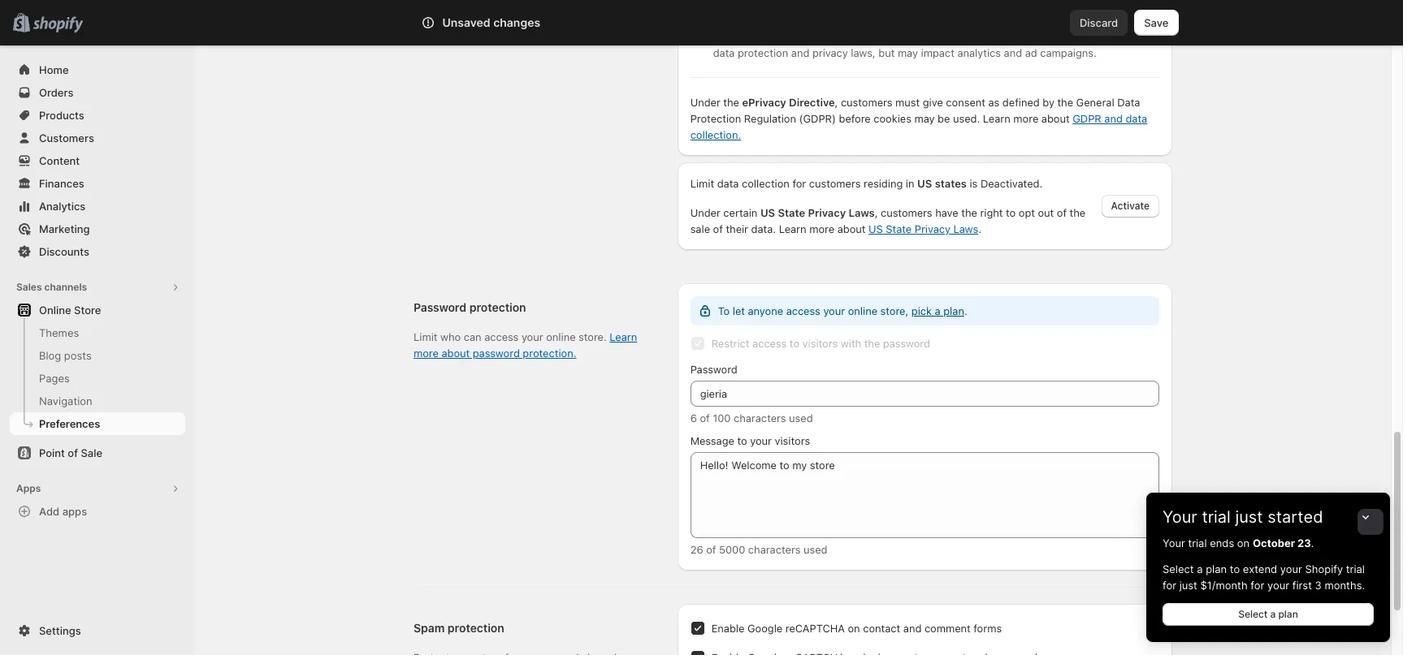 Task type: describe. For each thing, give the bounding box(es) containing it.
sales channels button
[[10, 276, 185, 299]]

apps
[[16, 483, 41, 495]]

products link
[[10, 104, 185, 127]]

customers
[[39, 132, 94, 145]]

posts
[[64, 349, 92, 362]]

just inside "select a plan to extend your shopify trial for just $1/month for your first 3 months."
[[1179, 579, 1197, 592]]

to
[[1230, 563, 1240, 576]]

pages link
[[10, 367, 185, 390]]

your trial just started element
[[1146, 535, 1390, 643]]

shopify image
[[33, 17, 83, 33]]

on
[[1237, 537, 1250, 550]]

trial for ends
[[1188, 537, 1207, 550]]

add
[[39, 505, 60, 518]]

select for select a plan to extend your shopify trial for just $1/month for your first 3 months.
[[1163, 563, 1194, 576]]

finances link
[[10, 172, 185, 195]]

changes
[[493, 15, 540, 29]]

your for your trial just started
[[1163, 508, 1197, 527]]

add apps
[[39, 505, 87, 518]]

trial for just
[[1202, 508, 1231, 527]]

home
[[39, 63, 69, 76]]

settings link
[[10, 620, 185, 643]]

orders link
[[10, 81, 185, 104]]

october
[[1253, 537, 1295, 550]]

your trial ends on october 23 .
[[1163, 537, 1314, 550]]

discounts link
[[10, 240, 185, 263]]

online
[[39, 304, 71, 317]]

your for your trial ends on october 23 .
[[1163, 537, 1185, 550]]

channels
[[44, 281, 87, 293]]

plan for select a plan to extend your shopify trial for just $1/month for your first 3 months.
[[1206, 563, 1227, 576]]

marketing
[[39, 223, 90, 236]]

blog posts
[[39, 349, 92, 362]]

online store
[[39, 304, 101, 317]]

started
[[1268, 508, 1323, 527]]

of
[[68, 447, 78, 460]]

products
[[39, 109, 84, 122]]

extend
[[1243, 563, 1277, 576]]

pages
[[39, 372, 70, 385]]

unsaved
[[442, 15, 490, 29]]

themes
[[39, 327, 79, 340]]

select a plan
[[1238, 609, 1298, 621]]

navigation
[[39, 395, 92, 408]]

analytics
[[39, 200, 86, 213]]

a for select a plan to extend your shopify trial for just $1/month for your first 3 months.
[[1197, 563, 1203, 576]]

save
[[1144, 16, 1169, 29]]

select a plan link
[[1163, 604, 1374, 626]]

point of sale
[[39, 447, 102, 460]]

blog posts link
[[10, 344, 185, 367]]

finances
[[39, 177, 84, 190]]

point of sale button
[[0, 442, 195, 465]]

search button
[[460, 10, 931, 36]]

settings
[[39, 625, 81, 638]]

your trial just started
[[1163, 508, 1323, 527]]

sale
[[81, 447, 102, 460]]

customers link
[[10, 127, 185, 149]]

a for select a plan
[[1270, 609, 1276, 621]]

discard
[[1080, 16, 1118, 29]]

content link
[[10, 149, 185, 172]]

2 for from the left
[[1251, 579, 1264, 592]]

1 vertical spatial your
[[1267, 579, 1289, 592]]

select for select a plan
[[1238, 609, 1268, 621]]



Task type: vqa. For each thing, say whether or not it's contained in the screenshot.
0.00 text field
no



Task type: locate. For each thing, give the bounding box(es) containing it.
for
[[1163, 579, 1176, 592], [1251, 579, 1264, 592]]

1 horizontal spatial for
[[1251, 579, 1264, 592]]

1 your from the top
[[1163, 508, 1197, 527]]

point of sale link
[[10, 442, 185, 465]]

preferences link
[[10, 413, 185, 435]]

home link
[[10, 58, 185, 81]]

0 vertical spatial just
[[1235, 508, 1263, 527]]

1 vertical spatial plan
[[1278, 609, 1298, 621]]

0 horizontal spatial a
[[1197, 563, 1203, 576]]

your
[[1163, 508, 1197, 527], [1163, 537, 1185, 550]]

orders
[[39, 86, 74, 99]]

1 vertical spatial select
[[1238, 609, 1268, 621]]

add apps button
[[10, 500, 185, 523]]

1 vertical spatial just
[[1179, 579, 1197, 592]]

your inside your trial just started 'dropdown button'
[[1163, 508, 1197, 527]]

plan
[[1206, 563, 1227, 576], [1278, 609, 1298, 621]]

$1/month
[[1200, 579, 1248, 592]]

1 horizontal spatial select
[[1238, 609, 1268, 621]]

select inside "select a plan to extend your shopify trial for just $1/month for your first 3 months."
[[1163, 563, 1194, 576]]

2 your from the top
[[1163, 537, 1185, 550]]

select a plan to extend your shopify trial for just $1/month for your first 3 months.
[[1163, 563, 1365, 592]]

for down extend
[[1251, 579, 1264, 592]]

blog
[[39, 349, 61, 362]]

trial up ends
[[1202, 508, 1231, 527]]

ends
[[1210, 537, 1234, 550]]

online store link
[[10, 299, 185, 322]]

your up your trial ends on october 23 .
[[1163, 508, 1197, 527]]

your left ends
[[1163, 537, 1185, 550]]

.
[[1311, 537, 1314, 550]]

select
[[1163, 563, 1194, 576], [1238, 609, 1268, 621]]

0 vertical spatial trial
[[1202, 508, 1231, 527]]

select down "select a plan to extend your shopify trial for just $1/month for your first 3 months."
[[1238, 609, 1268, 621]]

a
[[1197, 563, 1203, 576], [1270, 609, 1276, 621]]

discounts
[[39, 245, 89, 258]]

your up first
[[1280, 563, 1302, 576]]

0 horizontal spatial plan
[[1206, 563, 1227, 576]]

just left $1/month
[[1179, 579, 1197, 592]]

sales
[[16, 281, 42, 293]]

select left to
[[1163, 563, 1194, 576]]

your inside your trial just started element
[[1163, 537, 1185, 550]]

a down "select a plan to extend your shopify trial for just $1/month for your first 3 months."
[[1270, 609, 1276, 621]]

just
[[1235, 508, 1263, 527], [1179, 579, 1197, 592]]

trial up months.
[[1346, 563, 1365, 576]]

a inside "select a plan to extend your shopify trial for just $1/month for your first 3 months."
[[1197, 563, 1203, 576]]

a up $1/month
[[1197, 563, 1203, 576]]

2 vertical spatial trial
[[1346, 563, 1365, 576]]

your
[[1280, 563, 1302, 576], [1267, 579, 1289, 592]]

3
[[1315, 579, 1322, 592]]

store
[[74, 304, 101, 317]]

1 for from the left
[[1163, 579, 1176, 592]]

discard button
[[1070, 10, 1128, 36]]

0 vertical spatial plan
[[1206, 563, 1227, 576]]

1 horizontal spatial a
[[1270, 609, 1276, 621]]

trial inside 'dropdown button'
[[1202, 508, 1231, 527]]

preferences
[[39, 418, 100, 431]]

1 horizontal spatial plan
[[1278, 609, 1298, 621]]

0 vertical spatial select
[[1163, 563, 1194, 576]]

apps button
[[10, 478, 185, 500]]

trial
[[1202, 508, 1231, 527], [1188, 537, 1207, 550], [1346, 563, 1365, 576]]

apps
[[62, 505, 87, 518]]

unsaved changes
[[442, 15, 540, 29]]

1 vertical spatial your
[[1163, 537, 1185, 550]]

marketing link
[[10, 218, 185, 240]]

your left first
[[1267, 579, 1289, 592]]

search
[[487, 16, 521, 29]]

1 vertical spatial trial
[[1188, 537, 1207, 550]]

for left $1/month
[[1163, 579, 1176, 592]]

sales channels
[[16, 281, 87, 293]]

shopify
[[1305, 563, 1343, 576]]

content
[[39, 154, 80, 167]]

0 vertical spatial your
[[1163, 508, 1197, 527]]

0 horizontal spatial for
[[1163, 579, 1176, 592]]

themes link
[[10, 322, 185, 344]]

first
[[1292, 579, 1312, 592]]

1 vertical spatial a
[[1270, 609, 1276, 621]]

0 vertical spatial a
[[1197, 563, 1203, 576]]

0 vertical spatial your
[[1280, 563, 1302, 576]]

plan inside "select a plan to extend your shopify trial for just $1/month for your first 3 months."
[[1206, 563, 1227, 576]]

your trial just started button
[[1146, 493, 1390, 527]]

just inside 'dropdown button'
[[1235, 508, 1263, 527]]

point
[[39, 447, 65, 460]]

trial inside "select a plan to extend your shopify trial for just $1/month for your first 3 months."
[[1346, 563, 1365, 576]]

0 horizontal spatial select
[[1163, 563, 1194, 576]]

23
[[1298, 537, 1311, 550]]

months.
[[1325, 579, 1365, 592]]

plan down first
[[1278, 609, 1298, 621]]

analytics link
[[10, 195, 185, 218]]

navigation link
[[10, 390, 185, 413]]

1 horizontal spatial just
[[1235, 508, 1263, 527]]

trial left ends
[[1188, 537, 1207, 550]]

plan for select a plan
[[1278, 609, 1298, 621]]

0 horizontal spatial just
[[1179, 579, 1197, 592]]

plan up $1/month
[[1206, 563, 1227, 576]]

just up on
[[1235, 508, 1263, 527]]

save button
[[1134, 10, 1179, 36]]



